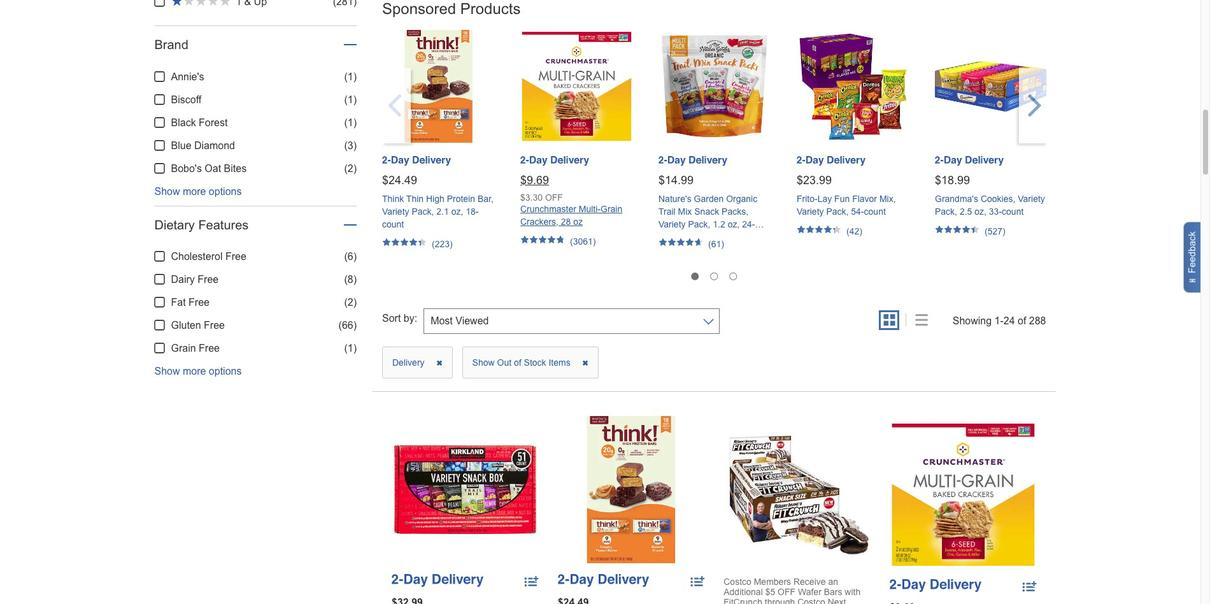 Task type: describe. For each thing, give the bounding box(es) containing it.
thin
[[406, 194, 424, 204]]

wafer
[[798, 587, 822, 597]]

cookies,
[[981, 194, 1016, 204]]

blue
[[171, 140, 192, 151]]

quick for add to list  kirkland signature variety snack box, 51-count icon
[[440, 533, 466, 544]]

with
[[845, 587, 861, 597]]

flavor
[[853, 194, 878, 204]]

1 horizontal spatial think thin high protein bar, variety pack, 2.1 oz, 18-count image
[[558, 416, 705, 563]]

protein
[[447, 194, 475, 204]]

(3)
[[344, 140, 357, 151]]

gluten
[[171, 320, 201, 331]]

1.2
[[713, 219, 726, 229]]

add to list  kirkland signature variety snack box, 51-count image
[[525, 575, 539, 591]]

variety inside grandma's cookies, variety pack, 2.5 oz, 33-count
[[1018, 194, 1046, 204]]

crunchmaster
[[521, 204, 577, 214]]

grain inside "$9.69 $3.30 off crunchmaster multi-grain crackers, 28 oz"
[[601, 204, 623, 214]]

(66)
[[339, 320, 357, 331]]

annie's
[[171, 71, 204, 82]]

24-
[[743, 219, 755, 229]]

frito-lay fun flavor mix, variety pack, 54-count image
[[797, 30, 910, 143]]

cholesterol free
[[171, 251, 246, 262]]

more for dietary features
[[183, 366, 206, 377]]

show for brand
[[155, 186, 180, 197]]

$9.69
[[521, 174, 549, 187]]

high
[[426, 194, 445, 204]]

feedback
[[1187, 231, 1198, 273]]

think
[[382, 194, 404, 204]]

count inside the nature's garden organic trail mix snack packs, variety pack, 1.2 oz, 24- count
[[659, 232, 681, 242]]

$5
[[766, 587, 776, 597]]

feedback link
[[1184, 222, 1206, 293]]

dietary
[[155, 218, 195, 232]]

$18.99
[[935, 174, 971, 187]]

packs,
[[722, 207, 749, 217]]

more for brand
[[183, 186, 206, 197]]

of inside button
[[514, 358, 522, 368]]

(42)
[[847, 226, 863, 236]]

oz, inside the nature's garden organic trail mix snack packs, variety pack, 1.2 oz, 24- count
[[728, 219, 740, 229]]

mix,
[[880, 194, 896, 204]]

0 vertical spatial crunchmaster multi-grain crackers, 28 oz image
[[521, 30, 633, 143]]

off inside "$9.69 $3.30 off crunchmaster multi-grain crackers, 28 oz"
[[545, 193, 563, 203]]

0 vertical spatial of
[[1018, 315, 1027, 326]]

show inside button
[[473, 358, 495, 368]]

add to list image
[[1023, 578, 1037, 591]]

variety inside frito-lay fun flavor mix, variety pack, 54-count
[[797, 207, 824, 217]]

biscoff
[[171, 94, 202, 105]]

nature's garden organic trail mix snack packs, variety pack, 1.2 oz, 24- count
[[659, 194, 758, 242]]

oz, inside grandma's cookies, variety pack, 2.5 oz, 33-count
[[975, 207, 987, 217]]

multi-
[[579, 204, 601, 214]]

18-
[[466, 207, 479, 217]]

1 vertical spatial grain
[[171, 343, 196, 354]]

(8)
[[344, 274, 357, 285]]

1 horizontal spatial crunchmaster multi-grain crackers, 28 oz image
[[890, 421, 1037, 568]]

oat
[[205, 163, 221, 174]]

variety inside think thin high protein bar, variety pack, 2.1 oz, 18- count
[[382, 207, 409, 217]]

fitcrunch
[[724, 597, 763, 604]]

show more options link for brand
[[155, 186, 242, 197]]

33-
[[990, 207, 1002, 217]]

an
[[829, 577, 839, 587]]

2.5
[[960, 207, 973, 217]]

forest
[[199, 117, 228, 128]]

nature's
[[659, 194, 692, 204]]

nature's garden organic trail mix snack packs, variety pack, 1.2 oz, 24-count image
[[659, 30, 772, 143]]

(223)
[[432, 239, 453, 249]]

free for dairy free
[[198, 274, 219, 285]]

fun
[[835, 194, 850, 204]]

28
[[561, 217, 571, 227]]

1 vertical spatial costco
[[798, 597, 826, 604]]

24
[[1004, 315, 1015, 326]]

0 vertical spatial costco
[[724, 577, 752, 587]]

grandma's
[[935, 194, 979, 204]]

$24.49
[[382, 174, 417, 187]]

through
[[765, 597, 795, 604]]

grain free
[[171, 343, 220, 354]]

oz
[[574, 217, 583, 227]]

garden
[[694, 194, 724, 204]]

free for cholesterol free
[[226, 251, 246, 262]]

options for dietary features
[[209, 366, 242, 377]]

(3061)
[[570, 236, 596, 247]]

frito-lay fun flavor mix, variety pack, 54-count
[[797, 194, 896, 217]]

(6)
[[344, 251, 357, 262]]

sort by:
[[382, 313, 417, 324]]

count inside grandma's cookies, variety pack, 2.5 oz, 33-count
[[1002, 207, 1024, 217]]

2.1
[[437, 207, 449, 217]]

lay
[[818, 194, 832, 204]]

black forest
[[171, 117, 228, 128]]

snack
[[695, 207, 720, 217]]

diamond
[[194, 140, 235, 151]]

additional
[[724, 587, 763, 597]]

bites
[[224, 163, 247, 174]]

dietary features
[[155, 218, 249, 232]]

$14.99
[[659, 174, 694, 187]]

delivery
[[393, 358, 427, 368]]

blue diamond
[[171, 140, 235, 151]]

pack, inside frito-lay fun flavor mix, variety pack, 54-count
[[827, 207, 849, 217]]



Task type: vqa. For each thing, say whether or not it's contained in the screenshot.


Task type: locate. For each thing, give the bounding box(es) containing it.
free for gluten free
[[204, 320, 225, 331]]

1 vertical spatial (2)
[[344, 297, 357, 308]]

1 horizontal spatial quick
[[606, 533, 632, 544]]

1 horizontal spatial quick view
[[606, 533, 657, 544]]

(527)
[[985, 226, 1006, 236]]

grandma's cookies, variety pack, 2.5 oz, 33-count image
[[935, 30, 1048, 143]]

more down bobo's
[[183, 186, 206, 197]]

54-
[[852, 207, 864, 217]]

oz, inside think thin high protein bar, variety pack, 2.1 oz, 18- count
[[452, 207, 463, 217]]

out
[[497, 358, 512, 368]]

0 vertical spatial show more options
[[155, 186, 242, 197]]

pack, inside grandma's cookies, variety pack, 2.5 oz, 33-count
[[935, 207, 958, 217]]

of right out
[[514, 358, 522, 368]]

1 vertical spatial show more options
[[155, 366, 242, 377]]

2 horizontal spatial quick view
[[772, 533, 823, 544]]

0 vertical spatial options
[[209, 186, 242, 197]]

pack, down snack
[[688, 219, 711, 229]]

0 horizontal spatial off
[[545, 193, 563, 203]]

1 horizontal spatial grain
[[601, 204, 623, 214]]

stock
[[524, 358, 546, 368]]

0 vertical spatial show more options link
[[155, 186, 242, 197]]

fat
[[171, 297, 186, 308]]

show more options down grain free
[[155, 366, 242, 377]]

grid view image
[[884, 315, 896, 327]]

$3.30
[[521, 193, 543, 203]]

count inside frito-lay fun flavor mix, variety pack, 54-count
[[864, 207, 886, 217]]

off up crunchmaster
[[545, 193, 563, 203]]

show out of stock items button
[[462, 347, 599, 379]]

grandma's cookies, variety pack, 2.5 oz, 33-count
[[935, 194, 1046, 217]]

1 show more options link from the top
[[155, 186, 242, 197]]

1 horizontal spatial of
[[1018, 315, 1027, 326]]

1 vertical spatial of
[[514, 358, 522, 368]]

options for brand
[[209, 186, 242, 197]]

1 vertical spatial think thin high protein bar, variety pack, 2.1 oz, 18-count image
[[558, 416, 705, 563]]

2 show more options link from the top
[[155, 366, 242, 377]]

free
[[226, 251, 246, 262], [198, 274, 219, 285], [189, 297, 210, 308], [204, 320, 225, 331], [199, 343, 220, 354]]

(2) for bobo's oat bites
[[344, 163, 357, 174]]

crackers,
[[521, 217, 559, 227]]

2 (1) from the top
[[344, 94, 357, 105]]

think thin high protein bar, variety pack, 2.1 oz, 18- count
[[382, 194, 494, 229]]

costco
[[724, 577, 752, 587], [798, 597, 826, 604]]

1-
[[995, 315, 1004, 326]]

features
[[198, 218, 249, 232]]

0 vertical spatial more
[[183, 186, 206, 197]]

3 (1) from the top
[[344, 117, 357, 128]]

1 vertical spatial crunchmaster multi-grain crackers, 28 oz image
[[890, 421, 1037, 568]]

brand
[[155, 38, 189, 52]]

(2) down (3) on the left top of page
[[344, 163, 357, 174]]

show down bobo's
[[155, 186, 180, 197]]

1 quick view from the left
[[440, 533, 491, 544]]

0 vertical spatial grain
[[601, 204, 623, 214]]

think thin high protein bar, variety pack, 2.1 oz, 18-count image
[[382, 30, 495, 143], [558, 416, 705, 563]]

1 vertical spatial off
[[778, 587, 796, 597]]

2 horizontal spatial view
[[801, 533, 823, 544]]

quick view for add to list  think thin high protein bar, variety pack, 2.1 oz, 18-count icon
[[606, 533, 657, 544]]

1 vertical spatial show more options link
[[155, 366, 242, 377]]

free for grain free
[[199, 343, 220, 354]]

0 horizontal spatial crunchmaster multi-grain crackers, 28 oz image
[[521, 30, 633, 143]]

pack,
[[412, 207, 434, 217], [827, 207, 849, 217], [935, 207, 958, 217], [688, 219, 711, 229]]

2 horizontal spatial quick
[[772, 533, 798, 544]]

2 (2) from the top
[[344, 297, 357, 308]]

oz,
[[452, 207, 463, 217], [975, 207, 987, 217], [728, 219, 740, 229]]

view
[[469, 533, 491, 544], [635, 533, 657, 544], [801, 533, 823, 544]]

show more options link down grain free
[[155, 366, 242, 377]]

fitcrunch - costco next image
[[724, 416, 871, 563]]

bobo's
[[171, 163, 202, 174]]

0 horizontal spatial quick
[[440, 533, 466, 544]]

quick view for add to list  kirkland signature variety snack box, 51-count icon
[[440, 533, 491, 544]]

1 (2) from the top
[[344, 163, 357, 174]]

variety right cookies,
[[1018, 194, 1046, 204]]

frito-
[[797, 194, 818, 204]]

2 quick view from the left
[[606, 533, 657, 544]]

2 horizontal spatial oz,
[[975, 207, 987, 217]]

of right the 24
[[1018, 315, 1027, 326]]

free down "gluten free"
[[199, 343, 220, 354]]

dairy
[[171, 274, 195, 285]]

0 horizontal spatial grain
[[171, 343, 196, 354]]

view for add to list  kirkland signature variety snack box, 51-count icon
[[469, 533, 491, 544]]

variety down think
[[382, 207, 409, 217]]

view for add to list  think thin high protein bar, variety pack, 2.1 oz, 18-count icon
[[635, 533, 657, 544]]

off right $5
[[778, 587, 796, 597]]

show down grain free
[[155, 366, 180, 377]]

0 vertical spatial think thin high protein bar, variety pack, 2.1 oz, 18-count image
[[382, 30, 495, 143]]

show more options link for dietary features
[[155, 366, 242, 377]]

bobo's oat bites
[[171, 163, 247, 174]]

off inside 'costco members receive an additional $5 off wafer bars with fitcrunch through costco next'
[[778, 587, 796, 597]]

3 view from the left
[[801, 533, 823, 544]]

1 show more options from the top
[[155, 186, 242, 197]]

cholesterol
[[171, 251, 223, 262]]

bars
[[824, 587, 843, 597]]

4 (1) from the top
[[344, 343, 357, 354]]

sort
[[382, 313, 401, 324]]

count down flavor
[[864, 207, 886, 217]]

1 horizontal spatial view
[[635, 533, 657, 544]]

2 quick from the left
[[606, 533, 632, 544]]

0 horizontal spatial view
[[469, 533, 491, 544]]

free for fat free
[[189, 297, 210, 308]]

free right gluten
[[204, 320, 225, 331]]

(1) for black forest
[[344, 117, 357, 128]]

oz, down packs,
[[728, 219, 740, 229]]

costco down receive
[[798, 597, 826, 604]]

pack, down thin
[[412, 207, 434, 217]]

288
[[1030, 315, 1047, 326]]

show left out
[[473, 358, 495, 368]]

2 more from the top
[[183, 366, 206, 377]]

dairy free
[[171, 274, 219, 285]]

members
[[754, 577, 791, 587]]

oz, down protein
[[452, 207, 463, 217]]

crunchmaster multi-grain crackers, 28 oz image
[[521, 30, 633, 143], [890, 421, 1037, 568]]

showing
[[953, 315, 992, 326]]

1 options from the top
[[209, 186, 242, 197]]

1 (1) from the top
[[344, 71, 357, 82]]

show for dietary features
[[155, 366, 180, 377]]

2 view from the left
[[635, 533, 657, 544]]

options down bites
[[209, 186, 242, 197]]

2 options from the top
[[209, 366, 242, 377]]

show out of stock items
[[473, 358, 573, 368]]

0 horizontal spatial think thin high protein bar, variety pack, 2.1 oz, 18-count image
[[382, 30, 495, 143]]

gluten free
[[171, 320, 225, 331]]

variety down 'trail'
[[659, 219, 686, 229]]

options down grain free
[[209, 366, 242, 377]]

showing 1-24 of 288
[[953, 315, 1047, 326]]

1 quick from the left
[[440, 533, 466, 544]]

1 vertical spatial more
[[183, 366, 206, 377]]

count down think
[[382, 219, 404, 229]]

$23.99
[[797, 174, 832, 187]]

more
[[183, 186, 206, 197], [183, 366, 206, 377]]

pack, down grandma's
[[935, 207, 958, 217]]

(1) for grain free
[[344, 343, 357, 354]]

0 horizontal spatial quick view
[[440, 533, 491, 544]]

next
[[828, 597, 847, 604]]

(1) for biscoff
[[344, 94, 357, 105]]

free down cholesterol free
[[198, 274, 219, 285]]

receive
[[794, 577, 826, 587]]

show more options link
[[155, 186, 242, 197], [155, 366, 242, 377]]

2-day delivery image
[[382, 156, 451, 166], [521, 156, 589, 166], [659, 156, 728, 166], [797, 156, 866, 166], [935, 156, 1004, 166], [392, 574, 484, 587], [558, 574, 650, 587], [890, 579, 982, 592]]

3 quick from the left
[[772, 533, 798, 544]]

free right fat
[[189, 297, 210, 308]]

pack, inside the nature's garden organic trail mix snack packs, variety pack, 1.2 oz, 24- count
[[688, 219, 711, 229]]

free down 'features'
[[226, 251, 246, 262]]

bar,
[[478, 194, 494, 204]]

fat free
[[171, 297, 210, 308]]

delivery button
[[382, 347, 453, 379]]

count
[[864, 207, 886, 217], [1002, 207, 1024, 217], [382, 219, 404, 229], [659, 232, 681, 242]]

(1) for annie's
[[344, 71, 357, 82]]

(2) down (8)
[[344, 297, 357, 308]]

oz, right 2.5
[[975, 207, 987, 217]]

(61)
[[709, 239, 724, 249]]

1 horizontal spatial costco
[[798, 597, 826, 604]]

pack, down fun
[[827, 207, 849, 217]]

mix
[[678, 207, 692, 217]]

0 vertical spatial off
[[545, 193, 563, 203]]

list view image
[[916, 315, 928, 327]]

(2) for fat free
[[344, 297, 357, 308]]

show more options
[[155, 186, 242, 197], [155, 366, 242, 377]]

1 view from the left
[[469, 533, 491, 544]]

(1)
[[344, 71, 357, 82], [344, 94, 357, 105], [344, 117, 357, 128], [344, 343, 357, 354]]

3 quick view from the left
[[772, 533, 823, 544]]

count down cookies,
[[1002, 207, 1024, 217]]

costco members receive an additional $5 off wafer bars with fitcrunch through costco next
[[724, 577, 861, 604]]

count down 'trail'
[[659, 232, 681, 242]]

1 horizontal spatial oz,
[[728, 219, 740, 229]]

quick for add to list  think thin high protein bar, variety pack, 2.1 oz, 18-count icon
[[606, 533, 632, 544]]

options
[[209, 186, 242, 197], [209, 366, 242, 377]]

0 horizontal spatial of
[[514, 358, 522, 368]]

pack, inside think thin high protein bar, variety pack, 2.1 oz, 18- count
[[412, 207, 434, 217]]

0 vertical spatial (2)
[[344, 163, 357, 174]]

organic
[[727, 194, 758, 204]]

1 vertical spatial options
[[209, 366, 242, 377]]

variety down frito-
[[797, 207, 824, 217]]

2 show more options from the top
[[155, 366, 242, 377]]

by:
[[404, 313, 417, 324]]

show more options down "bobo's oat bites"
[[155, 186, 242, 197]]

show more options for brand
[[155, 186, 242, 197]]

dietary features button
[[155, 218, 249, 232]]

1 horizontal spatial off
[[778, 587, 796, 597]]

0 horizontal spatial costco
[[724, 577, 752, 587]]

add to list  think thin high protein bar, variety pack, 2.1 oz, 18-count image
[[691, 575, 705, 591]]

variety inside the nature's garden organic trail mix snack packs, variety pack, 1.2 oz, 24- count
[[659, 219, 686, 229]]

show more options for dietary features
[[155, 366, 242, 377]]

show more options link down "bobo's oat bites"
[[155, 186, 242, 197]]

costco up fitcrunch
[[724, 577, 752, 587]]

kirkland signature variety snack box, 51-count image
[[392, 416, 539, 563]]

$9.69 $3.30 off crunchmaster multi-grain crackers, 28 oz
[[521, 174, 623, 227]]

off
[[545, 193, 563, 203], [778, 587, 796, 597]]

more down grain free
[[183, 366, 206, 377]]

trail
[[659, 207, 676, 217]]

count inside think thin high protein bar, variety pack, 2.1 oz, 18- count
[[382, 219, 404, 229]]

0 horizontal spatial oz,
[[452, 207, 463, 217]]

1 more from the top
[[183, 186, 206, 197]]



